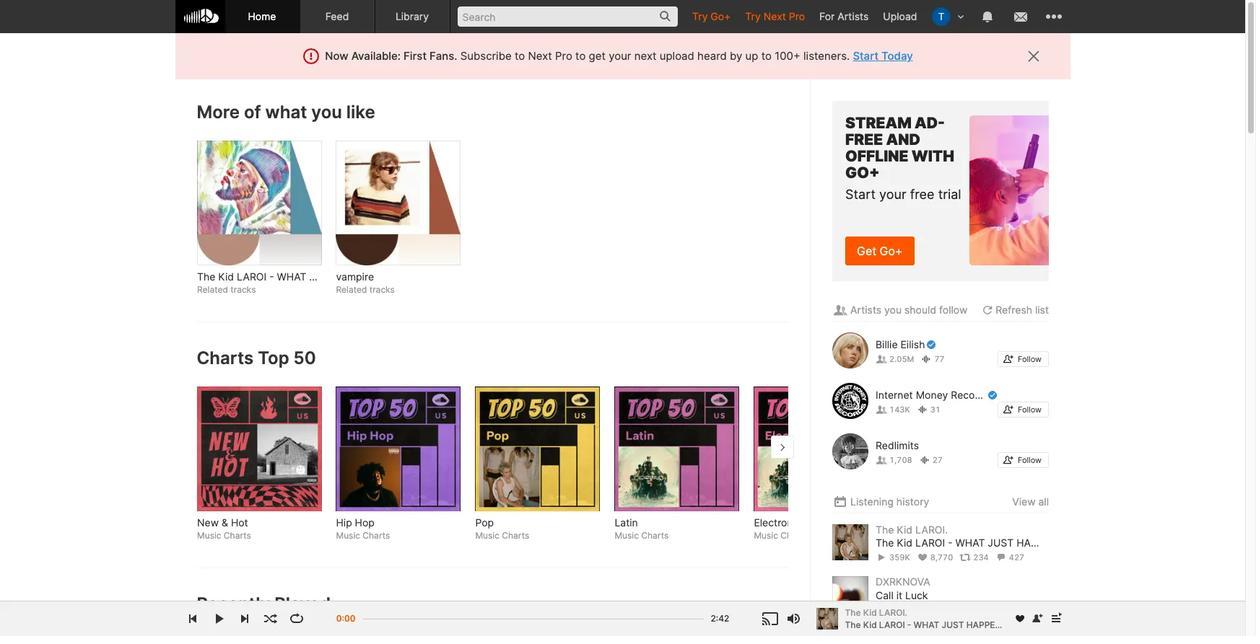 Task type: locate. For each thing, give the bounding box(es) containing it.
related tracks: vampire element
[[336, 141, 461, 266]]

31
[[930, 405, 940, 415]]

0 vertical spatial happened
[[338, 271, 392, 283]]

the kid laroi. link down the history
[[875, 524, 947, 536]]

your down offline
[[879, 187, 906, 202]]

1 vertical spatial your
[[879, 187, 906, 202]]

0 horizontal spatial tracks
[[230, 284, 255, 295]]

pro left the for
[[789, 10, 805, 22]]

the kid laroi. the kid laroi - what just happened up 234 link
[[875, 524, 1070, 549]]

1,708
[[889, 456, 912, 466]]

tracks
[[230, 284, 255, 295], [369, 284, 395, 295]]

5 music charts link from the left
[[754, 531, 808, 543]]

1 horizontal spatial try
[[745, 10, 761, 22]]

for
[[819, 10, 835, 22]]

1 vertical spatial the kid laroi. link
[[845, 607, 1006, 619]]

new & hot link
[[197, 516, 322, 531]]

try go+
[[692, 10, 731, 22]]

2 vertical spatial the kid laroi - what just happened link
[[845, 619, 1013, 632]]

start inside stream ad- free and offline with go+ start your free trial
[[845, 187, 875, 202]]

free left trial
[[910, 187, 934, 202]]

music down hip
[[336, 531, 360, 541]]

31 link
[[916, 405, 940, 415]]

you left should at top right
[[884, 304, 901, 316]]

1 horizontal spatial to
[[575, 49, 586, 63]]

call
[[875, 589, 893, 602]]

0 vertical spatial the kid laroi. the kid laroi - what just happened
[[875, 524, 1070, 549]]

0 vertical spatial you
[[311, 102, 342, 123]]

0 horizontal spatial try
[[692, 10, 708, 22]]

1 horizontal spatial pop element
[[475, 387, 600, 512]]

music inside latin music charts
[[615, 531, 639, 541]]

try up heard
[[692, 10, 708, 22]]

1 try from the left
[[692, 10, 708, 22]]

1 vertical spatial track stats element
[[875, 603, 1049, 618]]

hot
[[231, 517, 248, 529]]

call it luck element
[[832, 577, 868, 613]]

go+ inside stream ad- free and offline with go+ start your free trial
[[845, 164, 879, 182]]

internet money records's avatar element
[[832, 383, 868, 419]]

2 to from the left
[[575, 49, 586, 63]]

1 vertical spatial follow button
[[997, 402, 1049, 418]]

0 horizontal spatial laroi.
[[879, 607, 907, 618]]

follow button for internet money records
[[997, 402, 1049, 418]]

what
[[276, 271, 306, 283], [955, 537, 985, 549], [914, 620, 939, 631]]

1 follow button from the top
[[997, 352, 1049, 367]]

to
[[515, 49, 525, 63], [575, 49, 586, 63], [761, 49, 772, 63]]

0 vertical spatial free
[[845, 131, 883, 149]]

3 music from the left
[[475, 531, 499, 541]]

1 follow from the top
[[1017, 354, 1041, 365]]

0 vertical spatial -
[[269, 271, 274, 283]]

start left today
[[853, 49, 878, 63]]

the kid laroi. the kid laroi - what just happened
[[875, 524, 1070, 549], [845, 607, 1013, 631]]

0 vertical spatial pop element
[[475, 387, 600, 512]]

1 vertical spatial go+
[[845, 164, 879, 182]]

music charts link down the &
[[197, 531, 251, 543]]

refresh list
[[995, 304, 1049, 316]]

27 link
[[918, 456, 942, 466]]

to right subscribe
[[515, 49, 525, 63]]

laroi. down it
[[879, 607, 907, 618]]

charts
[[197, 348, 254, 369], [223, 531, 251, 541], [363, 531, 390, 541], [502, 531, 529, 541], [641, 531, 669, 541], [780, 531, 808, 541]]

vampire element
[[832, 629, 868, 637]]

1 horizontal spatial free
[[910, 187, 934, 202]]

kid inside the kid laroi - what just happened related tracks
[[218, 271, 234, 283]]

1 vertical spatial what
[[955, 537, 985, 549]]

hip hop link
[[336, 516, 461, 531]]

internet money records
[[875, 389, 990, 401]]

follow button for billie eilish
[[997, 352, 1049, 367]]

you left like
[[311, 102, 342, 123]]

music down electronic
[[754, 531, 778, 541]]

352k
[[889, 605, 910, 616]]

0 horizontal spatial your
[[609, 49, 631, 63]]

2 vertical spatial follow
[[1017, 455, 1041, 466]]

your
[[609, 49, 631, 63], [879, 187, 906, 202]]

0 vertical spatial the kid laroi. link
[[875, 524, 947, 536]]

1 vertical spatial laroi.
[[879, 607, 907, 618]]

music charts link down hop
[[336, 531, 390, 543]]

the kid laroi - what just happened element
[[832, 525, 868, 561], [816, 609, 838, 630]]

music down latin
[[615, 531, 639, 541]]

0 horizontal spatial next
[[528, 49, 552, 63]]

3 to from the left
[[761, 49, 772, 63]]

1 vertical spatial the kid laroi. the kid laroi - what just happened
[[845, 607, 1013, 631]]

2 vertical spatial just
[[942, 620, 964, 631]]

go+ up heard
[[711, 10, 731, 22]]

latin link
[[615, 516, 739, 531]]

start today link
[[853, 49, 913, 63]]

0 horizontal spatial what
[[276, 271, 306, 283]]

2 vertical spatial happened
[[966, 620, 1013, 631]]

like
[[346, 102, 375, 123]]

now
[[325, 49, 348, 63]]

laroi
[[236, 271, 266, 283], [915, 537, 945, 549], [879, 620, 905, 631]]

what left vampire
[[276, 271, 306, 283]]

1 horizontal spatial what
[[914, 620, 939, 631]]

track stats element containing 359k
[[875, 550, 1049, 566]]

1 horizontal spatial -
[[907, 620, 911, 631]]

music inside electronic music charts
[[754, 531, 778, 541]]

latin element
[[615, 387, 739, 512]]

what down 2,845 link
[[914, 620, 939, 631]]

music down pop
[[475, 531, 499, 541]]

just for the kid laroi - what just happened link to the bottom
[[942, 620, 964, 631]]

what inside the kid laroi - what just happened related tracks
[[276, 271, 306, 283]]

0 vertical spatial the kid laroi - what just happened element
[[832, 525, 868, 561]]

laroi.
[[915, 524, 947, 536], [879, 607, 907, 618]]

what
[[265, 102, 307, 123]]

view
[[1012, 496, 1035, 508]]

more of what you like
[[197, 102, 375, 123]]

just up 427 'link'
[[987, 537, 1013, 549]]

0 horizontal spatial happened
[[338, 271, 392, 283]]

None search field
[[450, 0, 685, 32]]

95
[[1004, 605, 1014, 616]]

just left vampire
[[309, 271, 335, 283]]

call it luck link
[[875, 589, 928, 603]]

2 horizontal spatial laroi
[[915, 537, 945, 549]]

1 vertical spatial artists
[[850, 304, 881, 316]]

library
[[395, 10, 429, 22]]

next up 100+
[[764, 10, 786, 22]]

music down new
[[197, 531, 221, 541]]

follow button
[[997, 352, 1049, 367], [997, 402, 1049, 418], [997, 453, 1049, 468]]

2 track stats element from the top
[[875, 603, 1049, 618]]

fans.
[[429, 49, 457, 63]]

3 music charts link from the left
[[475, 531, 529, 543]]

0 vertical spatial pro
[[789, 10, 805, 22]]

0 horizontal spatial related
[[197, 284, 228, 295]]

0 vertical spatial track stats element
[[875, 550, 1049, 566]]

calendar image
[[832, 494, 847, 511]]

laroi. up 8,770 link
[[915, 524, 947, 536]]

what up 234 link
[[955, 537, 985, 549]]

music charts link for electronic
[[754, 531, 808, 543]]

2 horizontal spatial -
[[948, 537, 952, 549]]

1 track stats element from the top
[[875, 550, 1049, 566]]

2 music from the left
[[336, 531, 360, 541]]

1 vertical spatial pro
[[555, 49, 572, 63]]

library link
[[375, 0, 450, 33]]

tara schultz's avatar element
[[932, 7, 950, 26]]

1 horizontal spatial laroi
[[879, 620, 905, 631]]

progress bar
[[363, 612, 703, 636]]

listening
[[850, 496, 893, 508]]

charts inside hip hop music charts
[[363, 531, 390, 541]]

1 vertical spatial next
[[528, 49, 552, 63]]

history
[[896, 496, 929, 508]]

feed link
[[300, 0, 375, 33]]

redlimits
[[875, 440, 919, 452]]

2 horizontal spatial what
[[955, 537, 985, 549]]

of
[[244, 102, 261, 123]]

3 follow button from the top
[[997, 453, 1049, 468]]

charts inside latin music charts
[[641, 531, 669, 541]]

next up image
[[1047, 611, 1064, 628]]

2 follow from the top
[[1017, 405, 1041, 415]]

up
[[745, 49, 758, 63]]

4 music from the left
[[615, 531, 639, 541]]

internet money records link
[[875, 389, 997, 402]]

music inside pop music charts
[[475, 531, 499, 541]]

1 vertical spatial laroi
[[915, 537, 945, 549]]

track stats element for dxrknova
[[875, 603, 1049, 618]]

related tracks: the kid laroi - what just happened element
[[197, 141, 322, 266]]

try next pro
[[745, 10, 805, 22]]

get go+
[[856, 244, 902, 258]]

0 vertical spatial laroi
[[236, 271, 266, 283]]

1 vertical spatial free
[[910, 187, 934, 202]]

2 horizontal spatial happened
[[1016, 537, 1070, 549]]

2 related from the left
[[336, 284, 367, 295]]

1 horizontal spatial next
[[764, 10, 786, 22]]

1 music from the left
[[197, 531, 221, 541]]

to right up
[[761, 49, 772, 63]]

0 horizontal spatial pop element
[[336, 633, 461, 637]]

charts inside new & hot music charts
[[223, 531, 251, 541]]

just inside the kid laroi - what just happened related tracks
[[309, 271, 335, 283]]

kid for the kid laroi. link for the kid laroi - what just happened link to the bottom
[[863, 607, 877, 618]]

try for try go+
[[692, 10, 708, 22]]

go+ down stream
[[845, 164, 879, 182]]

follower image
[[832, 302, 847, 319]]

try go+ link
[[685, 0, 738, 32]]

your right get
[[609, 49, 631, 63]]

1 to from the left
[[515, 49, 525, 63]]

electronic music charts
[[754, 517, 808, 541]]

related inside vampire related tracks
[[336, 284, 367, 295]]

2 follow button from the top
[[997, 402, 1049, 418]]

follow
[[1017, 354, 1041, 365], [1017, 405, 1041, 415], [1017, 455, 1041, 466]]

the for top the kid laroi - what just happened link
[[197, 271, 215, 283]]

dxrknova
[[875, 576, 930, 589]]

0 vertical spatial go+
[[711, 10, 731, 22]]

music inside hip hop music charts
[[336, 531, 360, 541]]

music charts link
[[197, 531, 251, 543], [336, 531, 390, 543], [475, 531, 529, 543], [615, 531, 669, 543], [754, 531, 808, 543]]

list
[[1035, 304, 1049, 316]]

2 vertical spatial laroi
[[879, 620, 905, 631]]

pop link
[[475, 516, 600, 531]]

tirtiual element
[[197, 633, 322, 637]]

2 music charts link from the left
[[336, 531, 390, 543]]

music
[[197, 531, 221, 541], [336, 531, 360, 541], [475, 531, 499, 541], [615, 531, 639, 541], [754, 531, 778, 541]]

tracks up charts top 50
[[230, 284, 255, 295]]

billie eilish
[[875, 338, 925, 351]]

1 horizontal spatial related
[[336, 284, 367, 295]]

1 vertical spatial the kid laroi - what just happened element
[[816, 609, 838, 630]]

music charts link down latin
[[615, 531, 669, 543]]

2:42
[[711, 614, 729, 624]]

start down offline
[[845, 187, 875, 202]]

0 vertical spatial laroi.
[[915, 524, 947, 536]]

0 vertical spatial what
[[276, 271, 306, 283]]

1 vertical spatial happened
[[1016, 537, 1070, 549]]

music charts link down electronic
[[754, 531, 808, 543]]

0 vertical spatial next
[[764, 10, 786, 22]]

pop music charts
[[475, 517, 529, 541]]

1 horizontal spatial you
[[884, 304, 901, 316]]

recently played
[[197, 594, 331, 615]]

1 horizontal spatial pro
[[789, 10, 805, 22]]

1 related from the left
[[197, 284, 228, 295]]

2 tracks from the left
[[369, 284, 395, 295]]

kid for the middle the kid laroi - what just happened link the kid laroi. link
[[896, 524, 912, 536]]

1 vertical spatial follow
[[1017, 405, 1041, 415]]

laroi inside the kid laroi - what just happened related tracks
[[236, 271, 266, 283]]

music charts link down pop
[[475, 531, 529, 543]]

0 horizontal spatial free
[[845, 131, 883, 149]]

next down search search field
[[528, 49, 552, 63]]

try up up
[[745, 10, 761, 22]]

1 vertical spatial -
[[948, 537, 952, 549]]

0 vertical spatial just
[[309, 271, 335, 283]]

electronic element
[[754, 387, 879, 512]]

upload
[[883, 10, 917, 22]]

0 horizontal spatial you
[[311, 102, 342, 123]]

1 tracks from the left
[[230, 284, 255, 295]]

music for latin
[[615, 531, 639, 541]]

listeners.
[[803, 49, 850, 63]]

billie eilish's avatar element
[[832, 333, 868, 369]]

2 vertical spatial -
[[907, 620, 911, 631]]

1 vertical spatial start
[[845, 187, 875, 202]]

eilish
[[900, 338, 925, 351]]

2 horizontal spatial just
[[987, 537, 1013, 549]]

234 link
[[959, 553, 988, 563]]

artists right follower image
[[850, 304, 881, 316]]

1 vertical spatial just
[[987, 537, 1013, 549]]

available:
[[351, 49, 401, 63]]

1 music charts link from the left
[[197, 531, 251, 543]]

1 horizontal spatial laroi.
[[915, 524, 947, 536]]

the kid laroi. link down luck
[[845, 607, 1006, 619]]

0 horizontal spatial pro
[[555, 49, 572, 63]]

0 vertical spatial follow button
[[997, 352, 1049, 367]]

hop
[[355, 517, 375, 529]]

to left get
[[575, 49, 586, 63]]

1 vertical spatial you
[[884, 304, 901, 316]]

the kid laroi. the kid laroi - what just happened down luck
[[845, 607, 1013, 631]]

1 horizontal spatial happened
[[966, 620, 1013, 631]]

your inside stream ad- free and offline with go+ start your free trial
[[879, 187, 906, 202]]

2 horizontal spatial to
[[761, 49, 772, 63]]

just down 2,845
[[942, 620, 964, 631]]

1 vertical spatial pop element
[[336, 633, 461, 637]]

0 vertical spatial follow
[[1017, 354, 1041, 365]]

view all
[[1012, 496, 1049, 508]]

track stats element for the kid laroi.
[[875, 550, 1049, 566]]

pro
[[789, 10, 805, 22], [555, 49, 572, 63]]

records
[[951, 389, 990, 401]]

0 horizontal spatial just
[[309, 271, 335, 283]]

143k
[[889, 405, 910, 415]]

pop element
[[475, 387, 600, 512], [336, 633, 461, 637]]

2 vertical spatial follow button
[[997, 453, 1049, 468]]

4 music charts link from the left
[[615, 531, 669, 543]]

track stats element
[[875, 550, 1049, 566], [875, 603, 1049, 618]]

0 horizontal spatial to
[[515, 49, 525, 63]]

track stats element containing 352k
[[875, 603, 1049, 618]]

0 horizontal spatial -
[[269, 271, 274, 283]]

2.05m
[[889, 355, 914, 365]]

happened for the kid laroi. link for the kid laroi - what just happened link to the bottom
[[966, 620, 1013, 631]]

5 music from the left
[[754, 531, 778, 541]]

related
[[197, 284, 228, 295], [336, 284, 367, 295]]

2 vertical spatial what
[[914, 620, 939, 631]]

free left and
[[845, 131, 883, 149]]

next
[[764, 10, 786, 22], [528, 49, 552, 63]]

tracks down vampire
[[369, 284, 395, 295]]

2 try from the left
[[745, 10, 761, 22]]

1 horizontal spatial just
[[942, 620, 964, 631]]

pro left get
[[555, 49, 572, 63]]

the inside the kid laroi - what just happened related tracks
[[197, 271, 215, 283]]

the kid laroi - what just happened link
[[197, 270, 392, 284], [875, 537, 1070, 550], [845, 619, 1013, 632]]

offline
[[845, 147, 908, 165]]

0 horizontal spatial laroi
[[236, 271, 266, 283]]

the kid laroi. link
[[875, 524, 947, 536], [845, 607, 1006, 619]]

0 vertical spatial the kid laroi - what just happened link
[[197, 270, 392, 284]]

go+ right get
[[879, 244, 902, 258]]

artists right the for
[[837, 10, 869, 22]]

1 horizontal spatial tracks
[[369, 284, 395, 295]]

1 horizontal spatial your
[[879, 187, 906, 202]]

2 vertical spatial go+
[[879, 244, 902, 258]]



Task type: vqa. For each thing, say whether or not it's contained in the screenshot.
top the Pop element
yes



Task type: describe. For each thing, give the bounding box(es) containing it.
played
[[275, 594, 331, 615]]

pop
[[475, 517, 494, 529]]

new & hot music charts
[[197, 517, 251, 541]]

&
[[221, 517, 228, 529]]

hip hop element
[[336, 387, 461, 512]]

it
[[896, 589, 902, 602]]

just for the middle the kid laroi - what just happened link
[[987, 537, 1013, 549]]

happened inside the kid laroi - what just happened related tracks
[[338, 271, 392, 283]]

music for pop
[[475, 531, 499, 541]]

0:00
[[336, 614, 356, 624]]

redlimits's avatar element
[[832, 434, 868, 470]]

electronic link
[[754, 516, 879, 531]]

laroi for the middle the kid laroi - what just happened link
[[915, 537, 945, 549]]

77 link
[[920, 355, 944, 365]]

0 vertical spatial start
[[853, 49, 878, 63]]

95 link
[[990, 605, 1014, 616]]

music inside new & hot music charts
[[197, 531, 221, 541]]

hip
[[336, 517, 352, 529]]

music charts link for hip
[[336, 531, 390, 543]]

go+ for try go+
[[711, 10, 731, 22]]

happened for the middle the kid laroi - what just happened link the kid laroi. link
[[1016, 537, 1070, 549]]

41
[[973, 605, 983, 616]]

143k link
[[875, 405, 910, 415]]

new
[[197, 517, 218, 529]]

for artists
[[819, 10, 869, 22]]

- for the kid laroi. link for the kid laroi - what just happened link to the bottom
[[907, 620, 911, 631]]

the kid laroi. link for the kid laroi - what just happened link to the bottom
[[845, 607, 1006, 619]]

today
[[881, 49, 913, 63]]

all
[[1038, 496, 1049, 508]]

recently
[[197, 594, 270, 615]]

the kid laroi. the kid laroi - what just happened for the middle the kid laroi - what just happened link
[[875, 524, 1070, 549]]

latin music charts
[[615, 517, 669, 541]]

go+ for get go+
[[879, 244, 902, 258]]

0 vertical spatial artists
[[837, 10, 869, 22]]

the kid laroi. the kid laroi - what just happened for the kid laroi - what just happened link to the bottom
[[845, 607, 1013, 631]]

0 vertical spatial your
[[609, 49, 631, 63]]

100+
[[775, 49, 800, 63]]

dxrknova link
[[875, 576, 930, 589]]

internet
[[875, 389, 913, 401]]

2,845
[[930, 605, 953, 616]]

- for the middle the kid laroi - what just happened link the kid laroi. link
[[948, 537, 952, 549]]

27
[[932, 456, 942, 466]]

vampire link
[[336, 270, 461, 284]]

get
[[856, 244, 876, 258]]

latin
[[615, 517, 638, 529]]

427
[[1009, 553, 1024, 563]]

billie
[[875, 338, 897, 351]]

music charts link for pop
[[475, 531, 529, 543]]

50
[[294, 348, 316, 369]]

by
[[730, 49, 742, 63]]

8,770 link
[[916, 553, 953, 563]]

heard
[[697, 49, 727, 63]]

new & hot element
[[197, 387, 322, 512]]

upload
[[660, 49, 694, 63]]

related inside the kid laroi - what just happened related tracks
[[197, 284, 228, 295]]

music for electronic
[[754, 531, 778, 541]]

laroi for the kid laroi - what just happened link to the bottom
[[879, 620, 905, 631]]

charts inside electronic music charts
[[780, 531, 808, 541]]

upload link
[[876, 0, 924, 32]]

stream
[[845, 114, 911, 132]]

top
[[258, 348, 289, 369]]

359k
[[889, 553, 910, 563]]

music charts link for new
[[197, 531, 251, 543]]

follow for billie eilish
[[1017, 354, 1041, 365]]

Search search field
[[457, 6, 678, 27]]

next
[[634, 49, 657, 63]]

artists you should follow
[[850, 304, 967, 316]]

follow
[[939, 304, 967, 316]]

1 vertical spatial the kid laroi - what just happened link
[[875, 537, 1070, 550]]

tracks inside vampire related tracks
[[369, 284, 395, 295]]

feed
[[325, 10, 349, 22]]

41 link
[[959, 605, 983, 616]]

tracks inside the kid laroi - what just happened related tracks
[[230, 284, 255, 295]]

vampire related tracks
[[336, 271, 395, 295]]

for artists link
[[812, 0, 876, 32]]

77
[[934, 355, 944, 365]]

and
[[886, 131, 920, 149]]

2.05m link
[[875, 355, 914, 365]]

vampire
[[336, 271, 374, 283]]

first
[[404, 49, 427, 63]]

8,770
[[930, 553, 953, 563]]

the kid laroi. link for the middle the kid laroi - what just happened link
[[875, 524, 947, 536]]

home
[[248, 10, 276, 22]]

try next pro link
[[738, 0, 812, 32]]

the for the kid laroi. link for the kid laroi - what just happened link to the bottom
[[845, 607, 861, 618]]

427 link
[[995, 553, 1024, 563]]

music charts link for latin
[[615, 531, 669, 543]]

home link
[[225, 0, 300, 33]]

stream ad- free and offline with go+ start your free trial
[[845, 114, 961, 202]]

follow for internet money records
[[1017, 405, 1041, 415]]

subscribe
[[460, 49, 512, 63]]

kid for top the kid laroi - what just happened link
[[218, 271, 234, 283]]

hip hop music charts
[[336, 517, 390, 541]]

now available: first fans. subscribe to next pro to get your next upload heard by up to 100+ listeners. start today
[[325, 49, 913, 63]]

the for the middle the kid laroi - what just happened link the kid laroi. link
[[875, 524, 894, 536]]

listening history
[[850, 496, 929, 508]]

1,708 link
[[875, 456, 912, 466]]

charts top 50
[[197, 348, 316, 369]]

- inside the kid laroi - what just happened related tracks
[[269, 271, 274, 283]]

money
[[915, 389, 948, 401]]

trial
[[938, 187, 961, 202]]

charts inside pop music charts
[[502, 531, 529, 541]]

3 follow from the top
[[1017, 455, 1041, 466]]

electronic
[[754, 517, 801, 529]]

refresh
[[995, 304, 1032, 316]]

more
[[197, 102, 240, 123]]

try for try next pro
[[745, 10, 761, 22]]



